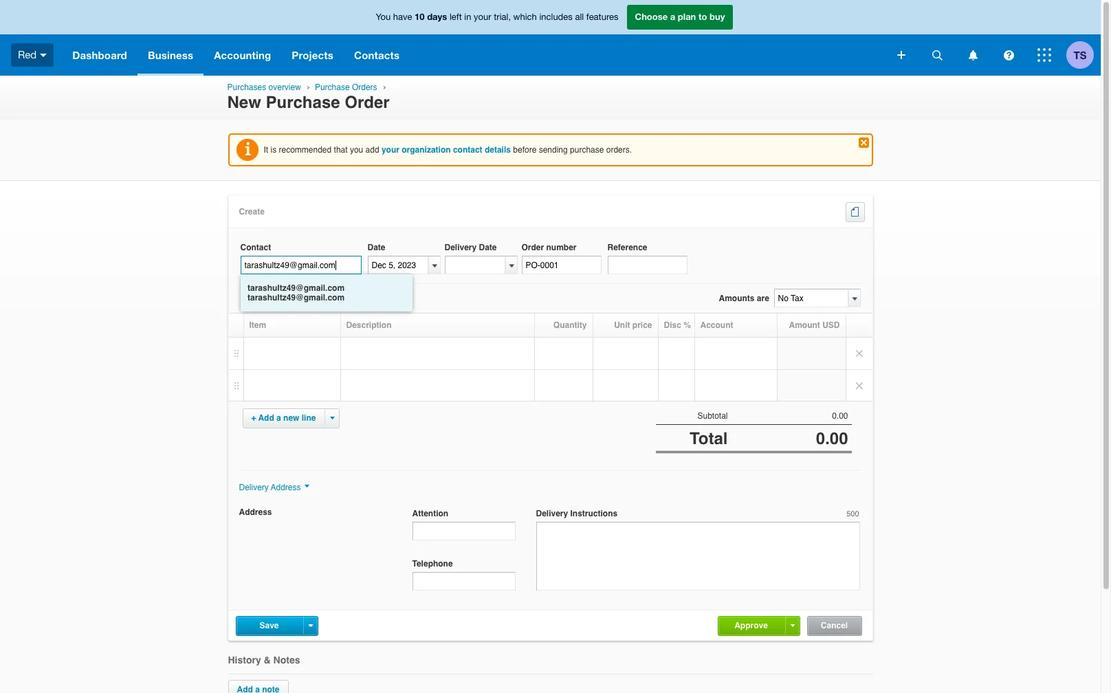 Task type: describe. For each thing, give the bounding box(es) containing it.
choose
[[635, 11, 668, 22]]

have
[[393, 12, 412, 22]]

save button
[[260, 621, 279, 631]]

trial,
[[494, 12, 511, 22]]

purchase orders
[[315, 83, 377, 92]]

dashboard link
[[62, 34, 138, 76]]

you
[[350, 145, 363, 155]]

new
[[227, 93, 261, 112]]

usd
[[823, 321, 840, 330]]

delivery for delivery address
[[239, 483, 269, 493]]

reference
[[608, 243, 648, 253]]

red button
[[0, 34, 62, 76]]

recommended
[[279, 145, 332, 155]]

save
[[260, 621, 279, 631]]

disc %
[[664, 321, 691, 330]]

all
[[575, 12, 584, 22]]

which
[[514, 12, 537, 22]]

a inside banner
[[670, 11, 676, 22]]

1 vertical spatial order
[[522, 243, 544, 253]]

svg image inside red popup button
[[40, 53, 47, 57]]

0 vertical spatial order
[[345, 93, 390, 112]]

cancel button
[[821, 621, 848, 631]]

you have 10 days left in your trial, which includes all features
[[376, 11, 619, 22]]

unit price
[[614, 321, 652, 330]]

projects button
[[282, 34, 344, 76]]

notes
[[273, 655, 300, 666]]

it is recommended that you add your organization contact details before sending purchase orders.
[[264, 145, 632, 155]]

disc
[[664, 321, 682, 330]]

description
[[346, 321, 392, 330]]

add
[[258, 414, 274, 423]]

accounting button
[[204, 34, 282, 76]]

svg image
[[969, 50, 978, 60]]

it
[[264, 145, 268, 155]]

to
[[699, 11, 707, 22]]

10
[[415, 11, 425, 22]]

red
[[18, 49, 37, 60]]

0.00 for subtotal
[[832, 412, 848, 421]]

delivery for delivery instructions
[[536, 509, 568, 519]]

delivery address button
[[239, 483, 309, 493]]

details
[[485, 145, 511, 155]]

order number
[[522, 243, 577, 253]]

item
[[249, 321, 266, 330]]

el image
[[861, 207, 863, 217]]

organization
[[402, 145, 451, 155]]

Contact text field
[[240, 256, 361, 275]]

2 date from the left
[[479, 243, 497, 253]]

history
[[228, 655, 261, 666]]

price
[[633, 321, 652, 330]]

accounting
[[214, 49, 271, 61]]

cancel
[[821, 621, 848, 631]]

account
[[701, 321, 734, 330]]

business button
[[138, 34, 204, 76]]

in
[[465, 12, 471, 22]]

Order number text field
[[522, 256, 602, 275]]

+
[[251, 414, 256, 423]]

1 date from the left
[[368, 243, 386, 253]]

subtotal
[[698, 412, 728, 421]]

delivery date
[[445, 243, 497, 253]]

your organization contact details link
[[382, 145, 511, 155]]

0.00 for total
[[816, 429, 848, 449]]

approve
[[735, 621, 768, 631]]

includes
[[540, 12, 573, 22]]

Delivery Instructions text field
[[536, 522, 860, 591]]

Reference text field
[[608, 256, 687, 275]]

history & notes
[[228, 655, 300, 666]]

unit
[[614, 321, 630, 330]]

projects
[[292, 49, 334, 61]]

tarashultz49@gmail.com tarashultz49@gmail.com
[[248, 283, 345, 303]]

dashboard
[[72, 49, 127, 61]]



Task type: locate. For each thing, give the bounding box(es) containing it.
ts button
[[1067, 34, 1101, 76]]

are
[[757, 294, 770, 304]]

your right in
[[474, 12, 492, 22]]

new
[[283, 414, 299, 423]]

delivery address
[[239, 483, 301, 493]]

0 vertical spatial 0.00
[[832, 412, 848, 421]]

purchases overview link
[[227, 83, 301, 92]]

features
[[587, 12, 619, 22]]

0 vertical spatial delivery
[[445, 243, 477, 253]]

quantity
[[554, 321, 587, 330]]

add
[[366, 145, 379, 155]]

choose a plan to buy
[[635, 11, 725, 22]]

0 horizontal spatial order
[[345, 93, 390, 112]]

delivery for delivery date
[[445, 243, 477, 253]]

0 vertical spatial a
[[670, 11, 676, 22]]

1 horizontal spatial delivery
[[445, 243, 477, 253]]

that
[[334, 145, 348, 155]]

Attention text field
[[412, 522, 516, 541]]

your right add
[[382, 145, 400, 155]]

Delivery Date text field
[[445, 256, 505, 275]]

contacts button
[[344, 34, 410, 76]]

telephone
[[412, 559, 453, 569]]

contact
[[453, 145, 483, 155]]

&
[[264, 655, 271, 666]]

banner
[[0, 0, 1101, 76]]

1 vertical spatial your
[[382, 145, 400, 155]]

purchases overview
[[227, 83, 301, 92]]

%
[[684, 321, 691, 330]]

is
[[271, 145, 277, 155]]

your
[[474, 12, 492, 22], [382, 145, 400, 155]]

1 horizontal spatial order
[[522, 243, 544, 253]]

line
[[302, 414, 316, 423]]

amount
[[789, 321, 820, 330]]

total
[[690, 429, 728, 449]]

1 horizontal spatial a
[[670, 11, 676, 22]]

date up delivery date text box
[[479, 243, 497, 253]]

order
[[345, 93, 390, 112], [522, 243, 544, 253]]

approve button
[[735, 621, 768, 631]]

2 horizontal spatial delivery
[[536, 509, 568, 519]]

0 vertical spatial address
[[271, 483, 301, 493]]

purchase orders link
[[315, 83, 377, 92]]

overview
[[269, 83, 301, 92]]

your for days
[[474, 12, 492, 22]]

plan
[[678, 11, 696, 22]]

before
[[513, 145, 537, 155]]

1 vertical spatial address
[[239, 508, 272, 518]]

1 vertical spatial delivery
[[239, 483, 269, 493]]

a
[[670, 11, 676, 22], [277, 414, 281, 423]]

0 horizontal spatial a
[[277, 414, 281, 423]]

order left the number
[[522, 243, 544, 253]]

0 vertical spatial purchase
[[315, 83, 350, 92]]

tarashultz49@gmail.com
[[248, 283, 345, 293], [248, 293, 345, 303]]

None text field
[[774, 289, 848, 308]]

orders
[[352, 83, 377, 92]]

amounts
[[719, 294, 755, 304]]

Date text field
[[368, 256, 428, 275]]

0 vertical spatial your
[[474, 12, 492, 22]]

amounts are
[[719, 294, 770, 304]]

buy
[[710, 11, 725, 22]]

Telephone text field
[[412, 573, 516, 591]]

1 vertical spatial a
[[277, 414, 281, 423]]

ts
[[1074, 48, 1087, 61]]

a left plan
[[670, 11, 676, 22]]

left
[[450, 12, 462, 22]]

Select a currency text field
[[240, 289, 349, 308]]

purchase
[[315, 83, 350, 92], [266, 93, 340, 112]]

you
[[376, 12, 391, 22]]

delivery
[[445, 243, 477, 253], [239, 483, 269, 493], [536, 509, 568, 519]]

contact
[[240, 243, 271, 253]]

attention
[[412, 509, 449, 519]]

new purchase order
[[227, 93, 390, 112]]

orders.
[[606, 145, 632, 155]]

purchase up new purchase order
[[315, 83, 350, 92]]

order down orders
[[345, 93, 390, 112]]

delivery instructions
[[536, 509, 618, 519]]

2 vertical spatial delivery
[[536, 509, 568, 519]]

0 horizontal spatial date
[[368, 243, 386, 253]]

amount usd
[[789, 321, 840, 330]]

1 horizontal spatial date
[[479, 243, 497, 253]]

500
[[847, 510, 859, 519]]

your for that
[[382, 145, 400, 155]]

0 horizontal spatial your
[[382, 145, 400, 155]]

a right "add"
[[277, 414, 281, 423]]

purchases
[[227, 83, 266, 92]]

your inside you have 10 days left in your trial, which includes all features
[[474, 12, 492, 22]]

purchase down overview
[[266, 93, 340, 112]]

1 horizontal spatial your
[[474, 12, 492, 22]]

instructions
[[571, 509, 618, 519]]

business
[[148, 49, 193, 61]]

1 tarashultz49@gmail.com from the top
[[248, 283, 345, 293]]

1 vertical spatial 0.00
[[816, 429, 848, 449]]

+ add a new line button
[[251, 414, 316, 423]]

contacts
[[354, 49, 400, 61]]

svg image
[[1038, 48, 1052, 62], [932, 50, 943, 60], [1004, 50, 1014, 60], [898, 51, 906, 59], [40, 53, 47, 57]]

2 tarashultz49@gmail.com from the top
[[248, 293, 345, 303]]

0 horizontal spatial delivery
[[239, 483, 269, 493]]

create
[[239, 207, 265, 217]]

days
[[427, 11, 447, 22]]

0.00
[[832, 412, 848, 421], [816, 429, 848, 449]]

+ add a new line
[[251, 414, 316, 423]]

date up date text box
[[368, 243, 386, 253]]

purchase
[[570, 145, 604, 155]]

number
[[546, 243, 577, 253]]

banner containing ts
[[0, 0, 1101, 76]]

sending
[[539, 145, 568, 155]]

1 vertical spatial purchase
[[266, 93, 340, 112]]

address
[[271, 483, 301, 493], [239, 508, 272, 518]]



Task type: vqa. For each thing, say whether or not it's contained in the screenshot.
Total
yes



